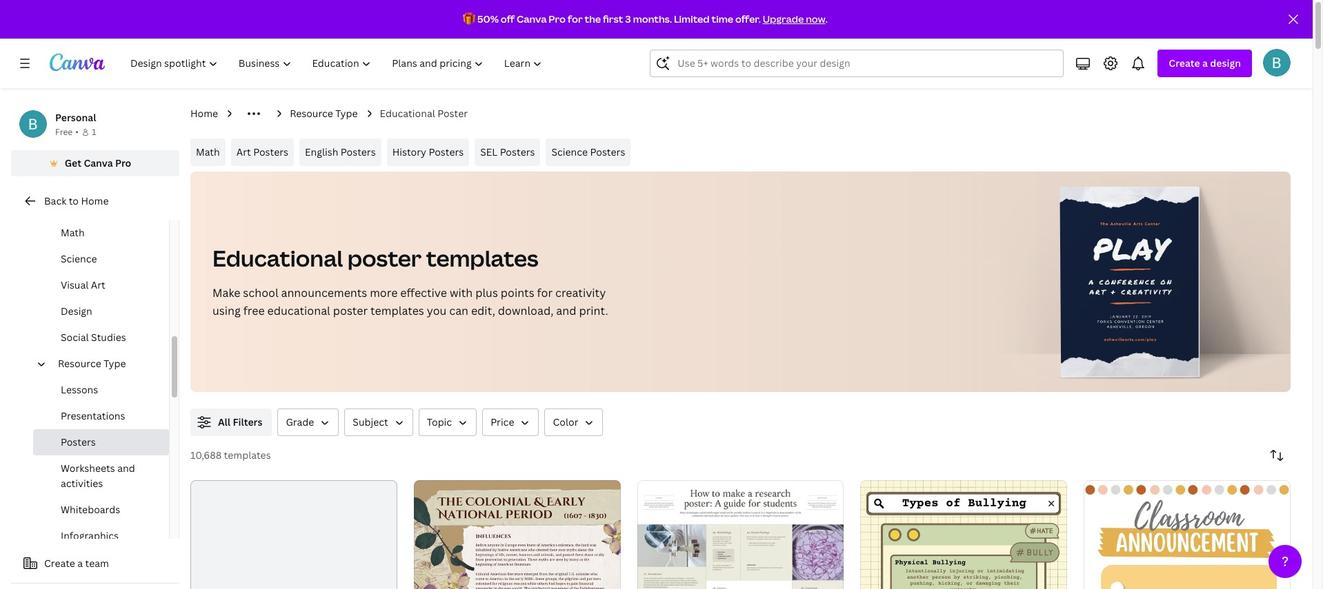 Task type: describe. For each thing, give the bounding box(es) containing it.
create a team
[[44, 557, 109, 570]]

.
[[826, 12, 828, 26]]

you
[[427, 304, 447, 319]]

50%
[[477, 12, 499, 26]]

now
[[806, 12, 826, 26]]

english posters link
[[299, 139, 381, 166]]

english posters
[[305, 146, 376, 159]]

months.
[[633, 12, 672, 26]]

science posters link
[[546, 139, 631, 166]]

create a design button
[[1158, 50, 1252, 77]]

announcements
[[281, 286, 367, 301]]

educational for educational poster templates
[[212, 244, 343, 273]]

time
[[712, 12, 733, 26]]

presentations link
[[33, 404, 169, 430]]

limited
[[674, 12, 710, 26]]

and inside worksheets and activities
[[117, 462, 135, 475]]

topic
[[427, 416, 452, 429]]

educational
[[267, 304, 330, 319]]

canva inside button
[[84, 157, 113, 170]]

subject button
[[344, 409, 413, 437]]

first
[[603, 12, 623, 26]]

10,688
[[190, 449, 222, 462]]

visual art
[[61, 279, 105, 292]]

back to home link
[[11, 188, 179, 215]]

history posters link
[[387, 139, 469, 166]]

pro inside button
[[115, 157, 131, 170]]

infographics link
[[33, 524, 169, 550]]

beige and white contemporary editorial landscape university research poster image
[[637, 481, 844, 590]]

1 horizontal spatial resource type
[[290, 107, 358, 120]]

science link
[[33, 246, 169, 272]]

history
[[392, 146, 426, 159]]

science for science posters
[[552, 146, 588, 159]]

all
[[218, 416, 230, 429]]

free •
[[55, 126, 79, 138]]

posters for history posters
[[429, 146, 464, 159]]

color button
[[545, 409, 603, 437]]

create a design
[[1169, 57, 1241, 70]]

design
[[61, 305, 92, 318]]

educational poster templates
[[212, 244, 538, 273]]

make
[[212, 286, 240, 301]]

all filters button
[[190, 409, 272, 437]]

can
[[449, 304, 468, 319]]

grade
[[286, 416, 314, 429]]

back
[[44, 195, 66, 208]]

make school announcements more effective with plus points for creativity using free educational poster templates you can edit, download, and print.
[[212, 286, 608, 319]]

Search search field
[[678, 50, 1055, 77]]

design
[[1210, 57, 1241, 70]]

lessons link
[[33, 377, 169, 404]]

free
[[243, 304, 265, 319]]

history posters
[[392, 146, 464, 159]]

•
[[75, 126, 79, 138]]

whiteboards link
[[33, 497, 169, 524]]

edit,
[[471, 304, 495, 319]]

posters for sel posters
[[500, 146, 535, 159]]

1 horizontal spatial resource
[[290, 107, 333, 120]]

offer.
[[735, 12, 761, 26]]

print.
[[579, 304, 608, 319]]

resource inside resource type button
[[58, 357, 101, 370]]

design link
[[33, 299, 169, 325]]

1 horizontal spatial canva
[[517, 12, 547, 26]]

visual art link
[[33, 272, 169, 299]]

activities
[[61, 477, 103, 490]]

upgrade now button
[[763, 12, 826, 26]]

creativity
[[555, 286, 606, 301]]

posters for science posters
[[590, 146, 625, 159]]

whiteboards
[[61, 504, 120, 517]]

to
[[69, 195, 79, 208]]

get canva pro
[[65, 157, 131, 170]]

art posters
[[236, 146, 288, 159]]

personal
[[55, 111, 96, 124]]

3
[[625, 12, 631, 26]]

templates inside make school announcements more effective with plus points for creativity using free educational poster templates you can edit, download, and print.
[[370, 304, 424, 319]]

math for art posters
[[196, 146, 220, 159]]

social studies
[[61, 331, 126, 344]]

poster inside make school announcements more effective with plus points for creativity using free educational poster templates you can edit, download, and print.
[[333, 304, 368, 319]]

with
[[450, 286, 473, 301]]

and inside make school announcements more effective with plus points for creativity using free educational poster templates you can edit, download, and print.
[[556, 304, 576, 319]]

filters
[[233, 416, 262, 429]]

price button
[[482, 409, 539, 437]]

1 horizontal spatial type
[[335, 107, 358, 120]]

1 horizontal spatial pro
[[549, 12, 566, 26]]

using
[[212, 304, 241, 319]]

science posters
[[552, 146, 625, 159]]



Task type: vqa. For each thing, say whether or not it's contained in the screenshot.
Your Marketing Toolkit
no



Task type: locate. For each thing, give the bounding box(es) containing it.
math link
[[190, 139, 225, 166], [33, 220, 169, 246]]

poster down announcements
[[333, 304, 368, 319]]

1 vertical spatial canva
[[84, 157, 113, 170]]

for up download,
[[537, 286, 553, 301]]

0 vertical spatial a
[[1202, 57, 1208, 70]]

math
[[196, 146, 220, 159], [61, 226, 85, 239]]

for
[[568, 12, 583, 26], [537, 286, 553, 301]]

presentations
[[61, 410, 125, 423]]

10,688 templates
[[190, 449, 271, 462]]

worksheets
[[61, 462, 115, 475]]

poster
[[347, 244, 422, 273], [333, 304, 368, 319]]

1 horizontal spatial math link
[[190, 139, 225, 166]]

science up 'visual art'
[[61, 252, 97, 266]]

type
[[335, 107, 358, 120], [104, 357, 126, 370]]

1 vertical spatial a
[[77, 557, 83, 570]]

create for create a team
[[44, 557, 75, 570]]

1 vertical spatial math
[[61, 226, 85, 239]]

resource type up english
[[290, 107, 358, 120]]

0 vertical spatial science
[[552, 146, 588, 159]]

0 horizontal spatial a
[[77, 557, 83, 570]]

educational poster
[[380, 107, 468, 120]]

a for design
[[1202, 57, 1208, 70]]

1 horizontal spatial home
[[190, 107, 218, 120]]

visual
[[61, 279, 89, 292]]

and right worksheets
[[117, 462, 135, 475]]

math link for art posters
[[190, 139, 225, 166]]

create a team button
[[11, 550, 179, 578]]

the
[[585, 12, 601, 26]]

sel
[[480, 146, 498, 159]]

0 horizontal spatial templates
[[224, 449, 271, 462]]

canva
[[517, 12, 547, 26], [84, 157, 113, 170]]

1 horizontal spatial and
[[556, 304, 576, 319]]

effective
[[400, 286, 447, 301]]

1 horizontal spatial a
[[1202, 57, 1208, 70]]

0 vertical spatial math link
[[190, 139, 225, 166]]

topic button
[[419, 409, 477, 437]]

infographics
[[61, 530, 119, 543]]

resource up english
[[290, 107, 333, 120]]

a for team
[[77, 557, 83, 570]]

educational
[[380, 107, 435, 120], [212, 244, 343, 273]]

posters
[[253, 146, 288, 159], [341, 146, 376, 159], [429, 146, 464, 159], [500, 146, 535, 159], [590, 146, 625, 159], [61, 436, 96, 449]]

1 vertical spatial and
[[117, 462, 135, 475]]

0 vertical spatial and
[[556, 304, 576, 319]]

for inside make school announcements more effective with plus points for creativity using free educational poster templates you can edit, download, and print.
[[537, 286, 553, 301]]

1 vertical spatial type
[[104, 357, 126, 370]]

english
[[305, 146, 338, 159]]

0 vertical spatial resource type
[[290, 107, 358, 120]]

points
[[501, 286, 534, 301]]

science
[[552, 146, 588, 159], [61, 252, 97, 266]]

more
[[370, 286, 398, 301]]

periods in american literature english poster series in brown vintage scrapbook style image
[[414, 481, 621, 590]]

grade button
[[278, 409, 339, 437]]

pro up back to home link
[[115, 157, 131, 170]]

0 vertical spatial educational
[[380, 107, 435, 120]]

0 vertical spatial canva
[[517, 12, 547, 26]]

0 vertical spatial create
[[1169, 57, 1200, 70]]

back to home
[[44, 195, 109, 208]]

1
[[92, 126, 96, 138]]

team
[[85, 557, 109, 570]]

math link for science
[[33, 220, 169, 246]]

posters for art posters
[[253, 146, 288, 159]]

math link down home link
[[190, 139, 225, 166]]

home
[[190, 107, 218, 120], [81, 195, 109, 208]]

educational poster templates image
[[996, 172, 1291, 393], [1060, 187, 1199, 377]]

0 vertical spatial type
[[335, 107, 358, 120]]

0 horizontal spatial and
[[117, 462, 135, 475]]

canva right get
[[84, 157, 113, 170]]

2 horizontal spatial templates
[[426, 244, 538, 273]]

1 vertical spatial resource type
[[58, 357, 126, 370]]

poster up the more
[[347, 244, 422, 273]]

subject
[[353, 416, 388, 429]]

poster
[[438, 107, 468, 120]]

0 horizontal spatial science
[[61, 252, 97, 266]]

type up english posters on the top left
[[335, 107, 358, 120]]

1 horizontal spatial create
[[1169, 57, 1200, 70]]

1 vertical spatial templates
[[370, 304, 424, 319]]

free
[[55, 126, 73, 138]]

off
[[501, 12, 515, 26]]

cute class announcement poster image
[[1084, 481, 1291, 590]]

type inside resource type button
[[104, 357, 126, 370]]

1 horizontal spatial templates
[[370, 304, 424, 319]]

resource up lessons
[[58, 357, 101, 370]]

0 vertical spatial home
[[190, 107, 218, 120]]

posters for english posters
[[341, 146, 376, 159]]

1 vertical spatial pro
[[115, 157, 131, 170]]

brad klo image
[[1263, 49, 1291, 77]]

and down "creativity"
[[556, 304, 576, 319]]

lessons
[[61, 384, 98, 397]]

1 vertical spatial resource
[[58, 357, 101, 370]]

0 horizontal spatial resource type
[[58, 357, 126, 370]]

create left 'design'
[[1169, 57, 1200, 70]]

templates down the more
[[370, 304, 424, 319]]

0 vertical spatial pro
[[549, 12, 566, 26]]

create left team
[[44, 557, 75, 570]]

templates up plus
[[426, 244, 538, 273]]

educational up school on the left of the page
[[212, 244, 343, 273]]

1 horizontal spatial math
[[196, 146, 220, 159]]

all filters
[[218, 416, 262, 429]]

0 horizontal spatial educational
[[212, 244, 343, 273]]

worksheets and activities
[[61, 462, 135, 490]]

0 horizontal spatial type
[[104, 357, 126, 370]]

1 vertical spatial for
[[537, 286, 553, 301]]

0 horizontal spatial math
[[61, 226, 85, 239]]

get
[[65, 157, 81, 170]]

0 vertical spatial math
[[196, 146, 220, 159]]

and
[[556, 304, 576, 319], [117, 462, 135, 475]]

0 vertical spatial resource
[[290, 107, 333, 120]]

math for science
[[61, 226, 85, 239]]

math down "to" at the top
[[61, 226, 85, 239]]

0 vertical spatial art
[[236, 146, 251, 159]]

type down studies on the bottom of the page
[[104, 357, 126, 370]]

0 horizontal spatial pro
[[115, 157, 131, 170]]

0 vertical spatial templates
[[426, 244, 538, 273]]

resource type inside button
[[58, 357, 126, 370]]

1 vertical spatial art
[[91, 279, 105, 292]]

get canva pro button
[[11, 150, 179, 177]]

sel posters
[[480, 146, 535, 159]]

2 vertical spatial templates
[[224, 449, 271, 462]]

top level navigation element
[[121, 50, 554, 77]]

canva right off on the top left
[[517, 12, 547, 26]]

social studies link
[[33, 325, 169, 351]]

a inside create a design "dropdown button"
[[1202, 57, 1208, 70]]

1 horizontal spatial for
[[568, 12, 583, 26]]

a inside create a team button
[[77, 557, 83, 570]]

1 vertical spatial poster
[[333, 304, 368, 319]]

a left 'design'
[[1202, 57, 1208, 70]]

resource
[[290, 107, 333, 120], [58, 357, 101, 370]]

for left the
[[568, 12, 583, 26]]

home link
[[190, 106, 218, 121]]

school
[[243, 286, 278, 301]]

templates
[[426, 244, 538, 273], [370, 304, 424, 319], [224, 449, 271, 462]]

0 horizontal spatial for
[[537, 286, 553, 301]]

1 horizontal spatial art
[[236, 146, 251, 159]]

1 horizontal spatial educational
[[380, 107, 435, 120]]

green and brown ui frame style types of bullying poster image
[[860, 481, 1067, 590]]

art posters link
[[231, 139, 294, 166]]

0 horizontal spatial math link
[[33, 220, 169, 246]]

pro left the
[[549, 12, 566, 26]]

plus
[[475, 286, 498, 301]]

1 vertical spatial home
[[81, 195, 109, 208]]

1 vertical spatial create
[[44, 557, 75, 570]]

0 horizontal spatial art
[[91, 279, 105, 292]]

resource type down social studies
[[58, 357, 126, 370]]

create inside create a team button
[[44, 557, 75, 570]]

1 vertical spatial educational
[[212, 244, 343, 273]]

Sort by button
[[1263, 442, 1291, 470]]

🎁 50% off canva pro for the first 3 months. limited time offer. upgrade now .
[[463, 12, 828, 26]]

science for science
[[61, 252, 97, 266]]

social
[[61, 331, 89, 344]]

studies
[[91, 331, 126, 344]]

educational up history
[[380, 107, 435, 120]]

color
[[553, 416, 578, 429]]

educational for educational poster
[[380, 107, 435, 120]]

math link down back to home link
[[33, 220, 169, 246]]

download,
[[498, 304, 554, 319]]

a
[[1202, 57, 1208, 70], [77, 557, 83, 570]]

🎁
[[463, 12, 475, 26]]

0 horizontal spatial create
[[44, 557, 75, 570]]

sel posters link
[[475, 139, 540, 166]]

1 vertical spatial science
[[61, 252, 97, 266]]

create inside create a design "dropdown button"
[[1169, 57, 1200, 70]]

upgrade
[[763, 12, 804, 26]]

1 vertical spatial math link
[[33, 220, 169, 246]]

create for create a design
[[1169, 57, 1200, 70]]

0 vertical spatial poster
[[347, 244, 422, 273]]

price
[[491, 416, 514, 429]]

science right sel posters
[[552, 146, 588, 159]]

0 horizontal spatial canva
[[84, 157, 113, 170]]

a left team
[[77, 557, 83, 570]]

resource type button
[[52, 351, 161, 377]]

0 horizontal spatial home
[[81, 195, 109, 208]]

templates down filters
[[224, 449, 271, 462]]

None search field
[[650, 50, 1064, 77]]

0 horizontal spatial resource
[[58, 357, 101, 370]]

math down home link
[[196, 146, 220, 159]]

0 vertical spatial for
[[568, 12, 583, 26]]

worksheets and activities link
[[33, 456, 169, 497]]

1 horizontal spatial science
[[552, 146, 588, 159]]



